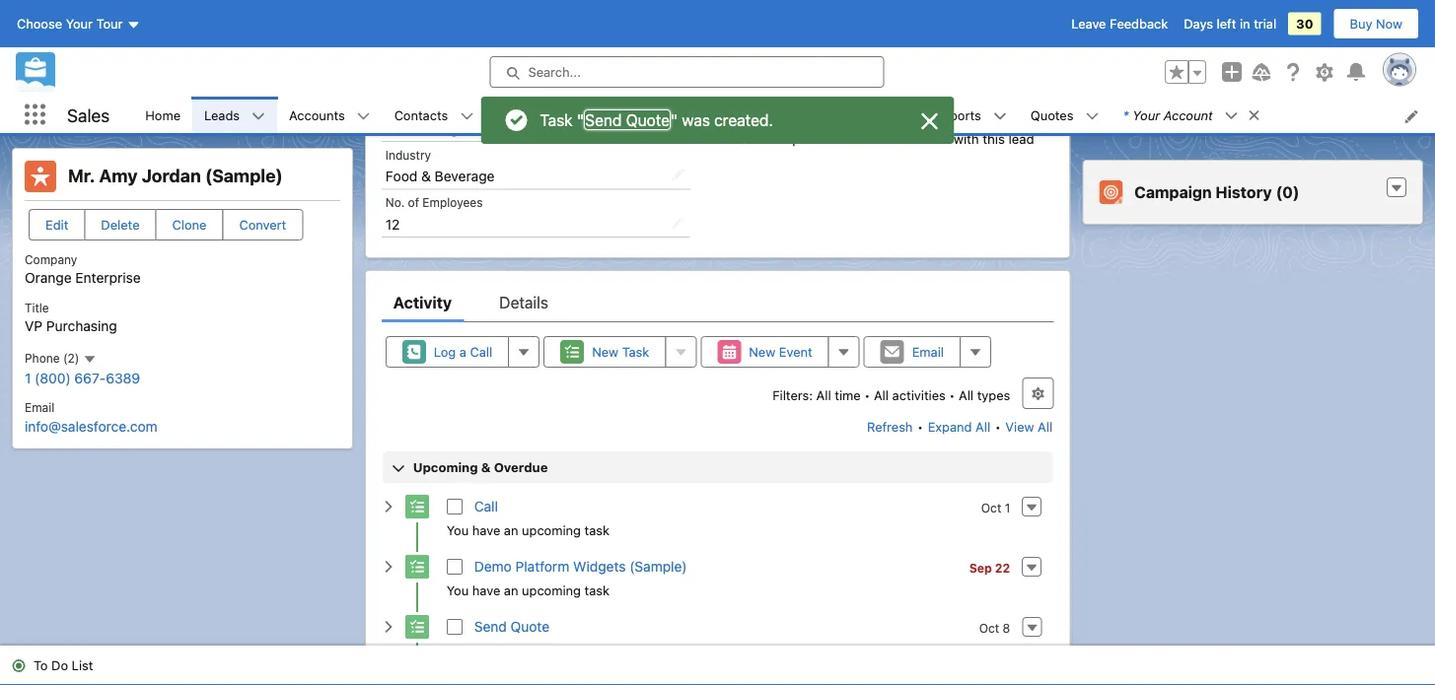 Task type: vqa. For each thing, say whether or not it's contained in the screenshot.
Filters:
yes



Task type: locate. For each thing, give the bounding box(es) containing it.
email inside button
[[912, 344, 944, 359]]

edit button
[[29, 209, 85, 241]]

home link
[[133, 97, 192, 133]]

0 vertical spatial oct
[[981, 501, 1001, 515]]

an for call
[[504, 523, 518, 538]]

2 an from the top
[[504, 583, 518, 598]]

search...
[[528, 65, 581, 79]]

1 horizontal spatial text default image
[[1390, 182, 1404, 195]]

text success image
[[12, 659, 26, 673]]

0 vertical spatial you have an upcoming task
[[447, 523, 610, 538]]

beverage
[[435, 168, 495, 184]]

your left "tour"
[[66, 16, 93, 31]]

0 vertical spatial send
[[585, 110, 622, 129]]

0 horizontal spatial quote
[[511, 619, 549, 635]]

task inside success alert dialog
[[540, 110, 573, 129]]

0 vertical spatial task
[[540, 110, 573, 129]]

1 horizontal spatial send quote link
[[584, 109, 671, 130]]

0 vertical spatial text default image
[[1247, 109, 1261, 122]]

have down send quote
[[472, 644, 500, 658]]

opportunities link
[[486, 97, 591, 133]]

event
[[779, 344, 812, 359]]

1 vertical spatial you
[[447, 583, 469, 598]]

new event button
[[701, 336, 829, 368]]

3 task image from the top
[[405, 616, 429, 639]]

oct for send quote
[[979, 621, 999, 635]]

oct for call
[[981, 501, 1001, 515]]

phone (2)
[[25, 351, 83, 365]]

0 vertical spatial upcoming
[[522, 523, 581, 538]]

you have an upcoming task down 'platform'
[[447, 583, 610, 598]]

1 horizontal spatial task
[[622, 344, 649, 359]]

0 horizontal spatial task
[[540, 110, 573, 129]]

a right build
[[871, 131, 878, 147]]

contacts link
[[382, 97, 460, 133]]

an down send quote
[[504, 644, 518, 658]]

an
[[504, 523, 518, 538], [504, 583, 518, 598], [504, 644, 518, 658]]

& for overdue
[[481, 460, 491, 475]]

upcoming down send quote
[[522, 644, 581, 658]]

0 vertical spatial an
[[504, 523, 518, 538]]

send quote link left was
[[584, 109, 671, 130]]

text default image
[[1247, 109, 1261, 122], [1390, 182, 1404, 195]]

• left view
[[995, 419, 1001, 434]]

2 new from the left
[[749, 344, 776, 359]]

task
[[540, 110, 573, 129], [622, 344, 649, 359]]

0 vertical spatial (sample)
[[205, 165, 283, 186]]

reports link
[[923, 97, 993, 133]]

1 horizontal spatial "
[[671, 110, 678, 129]]

search... button
[[490, 56, 884, 88]]

text default image inside reports list item
[[993, 109, 1007, 123]]

new for new event
[[749, 344, 776, 359]]

quote down 'platform'
[[511, 619, 549, 635]]

1 you have an upcoming task from the top
[[447, 523, 610, 538]]

1 vertical spatial task image
[[405, 555, 429, 579]]

task image for demo platform widgets (sample)
[[405, 555, 429, 579]]

0 horizontal spatial "
[[577, 110, 584, 129]]

1 down phone
[[25, 370, 31, 386]]

upcoming down 'platform'
[[522, 583, 581, 598]]

overdue
[[494, 460, 548, 475]]

1 vertical spatial upcoming
[[522, 583, 581, 598]]

& inside dropdown button
[[481, 460, 491, 475]]

send down demo
[[474, 619, 507, 635]]

text default image up this
[[993, 109, 1007, 123]]

1
[[25, 370, 31, 386], [1005, 501, 1010, 515]]

1 horizontal spatial email
[[912, 344, 944, 359]]

title vp purchasing
[[25, 301, 117, 334]]

a right log on the bottom of the page
[[459, 344, 466, 359]]

oct
[[981, 501, 1001, 515], [979, 621, 999, 635]]

• right time
[[864, 387, 870, 402]]

all left types
[[959, 387, 974, 402]]

filters: all time • all activities • all types
[[772, 387, 1010, 402]]

text default image right (2)
[[83, 353, 96, 366]]

send quote link inside success alert dialog
[[584, 109, 671, 130]]

0 horizontal spatial send
[[474, 619, 507, 635]]

campaign
[[1135, 183, 1212, 202]]

" left was
[[671, 110, 678, 129]]

2 vertical spatial you
[[447, 644, 469, 658]]

oct left 8
[[979, 621, 999, 635]]

(sample) up convert
[[205, 165, 283, 186]]

task image down the upcoming
[[405, 495, 429, 519]]

1 horizontal spatial send
[[585, 110, 622, 129]]

to
[[822, 131, 834, 147]]

task image left send quote
[[405, 616, 429, 639]]

0 vertical spatial send quote link
[[584, 109, 671, 130]]

accounts link
[[277, 97, 357, 133]]

0 vertical spatial 1
[[25, 370, 31, 386]]

1 horizontal spatial quote
[[626, 110, 670, 129]]

calendar link
[[617, 97, 694, 133]]

send left calendar
[[585, 110, 622, 129]]

you have an upcoming task down send quote
[[447, 644, 610, 658]]

2 vertical spatial task image
[[405, 616, 429, 639]]

1 vertical spatial email
[[25, 401, 54, 415]]

this
[[983, 131, 1005, 147]]

your inside popup button
[[66, 16, 93, 31]]

sep
[[969, 561, 992, 575]]

quotes list item
[[1019, 97, 1111, 133]]

accounts list item
[[277, 97, 382, 133]]

0 vertical spatial task
[[584, 523, 610, 538]]

you have an upcoming task up 'platform'
[[447, 523, 610, 538]]

• up expand at the bottom of the page
[[949, 387, 955, 402]]

email inside "email info@salesforce.com"
[[25, 401, 54, 415]]

0 vertical spatial task image
[[405, 495, 429, 519]]

1 horizontal spatial a
[[782, 131, 789, 147]]

all left time
[[816, 387, 831, 402]]

a left plan
[[782, 131, 789, 147]]

1 horizontal spatial your
[[1133, 108, 1160, 122]]

food & beverage
[[385, 168, 495, 184]]

2 you have an upcoming task from the top
[[447, 583, 610, 598]]

industry
[[385, 148, 431, 162]]

0 horizontal spatial 1
[[25, 370, 31, 386]]

have down the call link
[[472, 523, 500, 538]]

1 horizontal spatial &
[[481, 460, 491, 475]]

list item
[[1111, 97, 1270, 133]]

large image
[[918, 109, 941, 133]]

now
[[1376, 16, 1403, 31]]

create a plan to build a connection with this lead
[[737, 131, 1034, 147]]

have for demo platform widgets (sample)
[[472, 583, 500, 598]]

send inside success alert dialog
[[585, 110, 622, 129]]

(2)
[[63, 351, 79, 365]]

your for tour
[[66, 16, 93, 31]]

& left "overdue"
[[481, 460, 491, 475]]

call link
[[474, 498, 498, 515]]

title
[[25, 301, 49, 315]]

view all link
[[1004, 411, 1054, 443]]

1 vertical spatial you have an upcoming task
[[447, 583, 610, 598]]

0 horizontal spatial a
[[459, 344, 466, 359]]

2 upcoming from the top
[[522, 583, 581, 598]]

a for plan
[[782, 131, 789, 147]]

1 vertical spatial send
[[474, 619, 507, 635]]

expand
[[928, 419, 972, 434]]

text default image inside quotes list item
[[1085, 109, 1099, 123]]

text default image right account
[[1225, 109, 1238, 123]]

0 horizontal spatial new
[[592, 344, 619, 359]]

0 horizontal spatial (sample)
[[205, 165, 283, 186]]

you have an upcoming task for call
[[447, 523, 610, 538]]

oct up sep 22
[[981, 501, 1001, 515]]

1 horizontal spatial 1
[[1005, 501, 1010, 515]]

refresh • expand all • view all
[[867, 419, 1053, 434]]

text default image for quotes
[[1085, 109, 1099, 123]]

2 vertical spatial upcoming
[[522, 644, 581, 658]]

demo platform widgets (sample)
[[474, 559, 687, 575]]

mr. amy jordan (sample)
[[68, 165, 283, 186]]

send quote link down demo
[[474, 619, 549, 635]]

email up activities
[[912, 344, 944, 359]]

email down '(800)'
[[25, 401, 54, 415]]

edit
[[45, 217, 68, 232]]

0 horizontal spatial send quote link
[[474, 619, 549, 635]]

2 vertical spatial you have an upcoming task
[[447, 644, 610, 658]]

upcoming & overdue button
[[382, 451, 1053, 483]]

2 vertical spatial have
[[472, 644, 500, 658]]

company orange enterprise
[[25, 253, 141, 286]]

all up refresh
[[874, 387, 889, 402]]

days left in trial
[[1184, 16, 1276, 31]]

tab list
[[381, 283, 1054, 322]]

0 vertical spatial email
[[912, 344, 944, 359]]

call down upcoming & overdue
[[474, 498, 498, 515]]

activities
[[892, 387, 946, 402]]

0 vertical spatial you
[[447, 523, 469, 538]]

delete
[[101, 217, 140, 232]]

call right log on the bottom of the page
[[470, 344, 492, 359]]

purchasing
[[46, 318, 117, 334]]

do
[[51, 658, 68, 673]]

have for call
[[472, 523, 500, 538]]

created.
[[714, 110, 773, 129]]

0 horizontal spatial your
[[66, 16, 93, 31]]

3 an from the top
[[504, 644, 518, 658]]

leads list item
[[192, 97, 277, 133]]

1 vertical spatial (sample)
[[629, 559, 687, 575]]

2 vertical spatial task
[[584, 644, 610, 658]]

text default image for reports
[[993, 109, 1007, 123]]

1 vertical spatial task
[[622, 344, 649, 359]]

have
[[472, 523, 500, 538], [472, 583, 500, 598], [472, 644, 500, 658]]

0 vertical spatial your
[[66, 16, 93, 31]]

to
[[34, 658, 48, 673]]

1 have from the top
[[472, 523, 500, 538]]

reports list item
[[923, 97, 1019, 133]]

new
[[592, 344, 619, 359], [749, 344, 776, 359]]

1 upcoming from the top
[[522, 523, 581, 538]]

text default image
[[1225, 109, 1238, 123], [993, 109, 1007, 123], [1085, 109, 1099, 123], [83, 353, 96, 366]]

filters:
[[772, 387, 813, 402]]

all right view
[[1038, 419, 1053, 434]]

1 up "22"
[[1005, 501, 1010, 515]]

1 horizontal spatial new
[[749, 344, 776, 359]]

0 horizontal spatial &
[[421, 168, 431, 184]]

quote
[[626, 110, 670, 129], [511, 619, 549, 635]]

2 you from the top
[[447, 583, 469, 598]]

was
[[682, 110, 710, 129]]

1 vertical spatial &
[[481, 460, 491, 475]]

new for new task
[[592, 344, 619, 359]]

days
[[1184, 16, 1213, 31]]

(sample) for demo platform widgets (sample)
[[629, 559, 687, 575]]

email info@salesforce.com
[[25, 401, 158, 434]]

text default image left "*"
[[1085, 109, 1099, 123]]

0 horizontal spatial text default image
[[1247, 109, 1261, 122]]

you have an upcoming task
[[447, 523, 610, 538], [447, 583, 610, 598], [447, 644, 610, 658]]

& right food
[[421, 168, 431, 184]]

lead
[[1009, 131, 1034, 147]]

1 vertical spatial have
[[472, 583, 500, 598]]

2 have from the top
[[472, 583, 500, 598]]

forecasts
[[731, 107, 790, 122]]

an up demo
[[504, 523, 518, 538]]

0 vertical spatial call
[[470, 344, 492, 359]]

list
[[133, 97, 1435, 133]]

1 horizontal spatial (sample)
[[629, 559, 687, 575]]

a inside log a call button
[[459, 344, 466, 359]]

of
[[408, 196, 419, 209]]

2 task image from the top
[[405, 555, 429, 579]]

(sample) right widgets
[[629, 559, 687, 575]]

(0)
[[1276, 183, 1299, 202]]

upcoming
[[522, 523, 581, 538], [522, 583, 581, 598], [522, 644, 581, 658]]

text default image inside list item
[[1247, 109, 1261, 122]]

1 vertical spatial task
[[584, 583, 610, 598]]

convert button
[[222, 209, 303, 241]]

0 vertical spatial have
[[472, 523, 500, 538]]

leave
[[1071, 16, 1106, 31]]

task " send quote " was created.
[[540, 110, 773, 129]]

1 task image from the top
[[405, 495, 429, 519]]

have down demo
[[472, 583, 500, 598]]

your inside list item
[[1133, 108, 1160, 122]]

0 vertical spatial quote
[[626, 110, 670, 129]]

task inside button
[[622, 344, 649, 359]]

quote left was
[[626, 110, 670, 129]]

text default image inside phone (2) popup button
[[83, 353, 96, 366]]

activity
[[393, 293, 452, 312]]

mr.
[[68, 165, 95, 186]]

group
[[1165, 60, 1206, 84]]

1 task from the top
[[584, 523, 610, 538]]

1 vertical spatial call
[[474, 498, 498, 515]]

• left expand at the bottom of the page
[[917, 419, 923, 434]]

task image
[[405, 495, 429, 519], [405, 555, 429, 579], [405, 616, 429, 639]]

" down 'search...'
[[577, 110, 584, 129]]

upcoming up 'platform'
[[522, 523, 581, 538]]

view
[[1005, 419, 1034, 434]]

buy now button
[[1333, 8, 1419, 39]]

no. of employees
[[385, 196, 483, 209]]

sales
[[67, 104, 110, 126]]

an down demo
[[504, 583, 518, 598]]

1 vertical spatial an
[[504, 583, 518, 598]]

you
[[447, 523, 469, 538], [447, 583, 469, 598], [447, 644, 469, 658]]

1 you from the top
[[447, 523, 469, 538]]

1 vertical spatial your
[[1133, 108, 1160, 122]]

build
[[838, 131, 868, 147]]

task image left demo
[[405, 555, 429, 579]]

no.
[[385, 196, 405, 209]]

1 an from the top
[[504, 523, 518, 538]]

1 vertical spatial oct
[[979, 621, 999, 635]]

new task
[[592, 344, 649, 359]]

0 horizontal spatial email
[[25, 401, 54, 415]]

1 vertical spatial 1
[[1005, 501, 1010, 515]]

2 task from the top
[[584, 583, 610, 598]]

0 vertical spatial &
[[421, 168, 431, 184]]

opportunities
[[497, 107, 579, 122]]

your right "*"
[[1133, 108, 1160, 122]]

2 vertical spatial an
[[504, 644, 518, 658]]

1 new from the left
[[592, 344, 619, 359]]



Task type: describe. For each thing, give the bounding box(es) containing it.
list
[[72, 658, 93, 673]]

task for demo platform widgets (sample)
[[584, 583, 610, 598]]

8
[[1003, 621, 1010, 635]]

success alert dialog
[[481, 97, 954, 144]]

forecasts link
[[720, 97, 802, 133]]

quotes link
[[1019, 97, 1085, 133]]

call inside button
[[470, 344, 492, 359]]

task image for send quote
[[405, 616, 429, 639]]

demo platform widgets (sample) link
[[474, 559, 687, 575]]

upcoming
[[413, 460, 478, 475]]

demo
[[474, 559, 512, 575]]

*
[[1123, 108, 1129, 122]]

3 you from the top
[[447, 644, 469, 658]]

task image for call
[[405, 495, 429, 519]]

account
[[1164, 108, 1213, 122]]

amy
[[99, 165, 138, 186]]

(800)
[[35, 370, 71, 386]]

choose your tour
[[17, 16, 123, 31]]

refresh button
[[866, 411, 914, 443]]

2 horizontal spatial a
[[871, 131, 878, 147]]

details link
[[499, 283, 548, 322]]

leads
[[204, 107, 240, 122]]

to do list button
[[0, 646, 105, 686]]

sep 22
[[969, 561, 1010, 575]]

choose
[[17, 16, 62, 31]]

oct 1
[[981, 501, 1010, 515]]

1 (800) 667-6389 link
[[25, 370, 140, 386]]

activity link
[[393, 283, 452, 322]]

leave feedback
[[1071, 16, 1168, 31]]

30
[[1296, 16, 1313, 31]]

reports
[[935, 107, 981, 122]]

buy now
[[1350, 16, 1403, 31]]

3 you have an upcoming task from the top
[[447, 644, 610, 658]]

1 vertical spatial text default image
[[1390, 182, 1404, 195]]

upcoming for call
[[522, 523, 581, 538]]

contacts
[[394, 107, 448, 122]]

1 vertical spatial send quote link
[[474, 619, 549, 635]]

task for call
[[584, 523, 610, 538]]

list containing home
[[133, 97, 1435, 133]]

clone button
[[155, 209, 223, 241]]

campaign history (0)
[[1135, 183, 1299, 202]]

upcoming for demo platform widgets (sample)
[[522, 583, 581, 598]]

1 " from the left
[[577, 110, 584, 129]]

feedback
[[1110, 16, 1168, 31]]

you for call
[[447, 523, 469, 538]]

choose your tour button
[[16, 8, 142, 39]]

you for demo platform widgets (sample)
[[447, 583, 469, 598]]

6389
[[106, 370, 140, 386]]

all right expand at the bottom of the page
[[976, 419, 990, 434]]

time
[[835, 387, 861, 402]]

22
[[995, 561, 1010, 575]]

an for demo platform widgets (sample)
[[504, 583, 518, 598]]

(sample) for mr. amy jordan (sample)
[[205, 165, 283, 186]]

details
[[499, 293, 548, 312]]

tab list containing activity
[[381, 283, 1054, 322]]

your for account
[[1133, 108, 1160, 122]]

plan
[[792, 131, 818, 147]]

you have an upcoming task for demo platform widgets (sample)
[[447, 583, 610, 598]]

new event
[[749, 344, 812, 359]]

email button
[[864, 336, 961, 368]]

log a call
[[434, 344, 492, 359]]

& for beverage
[[421, 168, 431, 184]]

new task button
[[544, 336, 666, 368]]

quote inside success alert dialog
[[626, 110, 670, 129]]

tour
[[96, 16, 123, 31]]

list item containing *
[[1111, 97, 1270, 133]]

food
[[385, 168, 418, 184]]

1 vertical spatial quote
[[511, 619, 549, 635]]

oct 8
[[979, 621, 1010, 635]]

widgets
[[573, 559, 626, 575]]

log a call button
[[385, 336, 509, 368]]

dashboards
[[814, 107, 885, 122]]

calendar list item
[[617, 97, 720, 133]]

contacts list item
[[382, 97, 486, 133]]

orange
[[25, 270, 72, 286]]

text default image for *
[[1225, 109, 1238, 123]]

email for email
[[912, 344, 944, 359]]

company
[[25, 253, 77, 267]]

2 " from the left
[[671, 110, 678, 129]]

expand all button
[[927, 411, 991, 443]]

log
[[434, 344, 456, 359]]

send quote
[[474, 619, 549, 635]]

email for email info@salesforce.com
[[25, 401, 54, 415]]

phone (2) button
[[25, 351, 96, 366]]

connection
[[882, 131, 950, 147]]

a for call
[[459, 344, 466, 359]]

refresh
[[867, 419, 913, 434]]

dashboards link
[[802, 97, 897, 133]]

667-
[[74, 370, 106, 386]]

enterprise
[[75, 270, 141, 286]]

dashboards list item
[[802, 97, 923, 133]]

info@salesforce.com link
[[25, 418, 158, 434]]

left
[[1217, 16, 1236, 31]]

convert
[[239, 217, 286, 232]]

3 have from the top
[[472, 644, 500, 658]]

3 task from the top
[[584, 644, 610, 658]]

lead image
[[25, 161, 56, 192]]

* your account
[[1123, 108, 1213, 122]]

3 upcoming from the top
[[522, 644, 581, 658]]

types
[[977, 387, 1010, 402]]

quotes
[[1030, 107, 1074, 122]]

calendar
[[629, 107, 682, 122]]

to do list
[[34, 658, 93, 673]]

opportunities list item
[[486, 97, 617, 133]]

leads link
[[192, 97, 252, 133]]

12
[[385, 216, 400, 232]]

1 (800) 667-6389
[[25, 370, 140, 386]]



